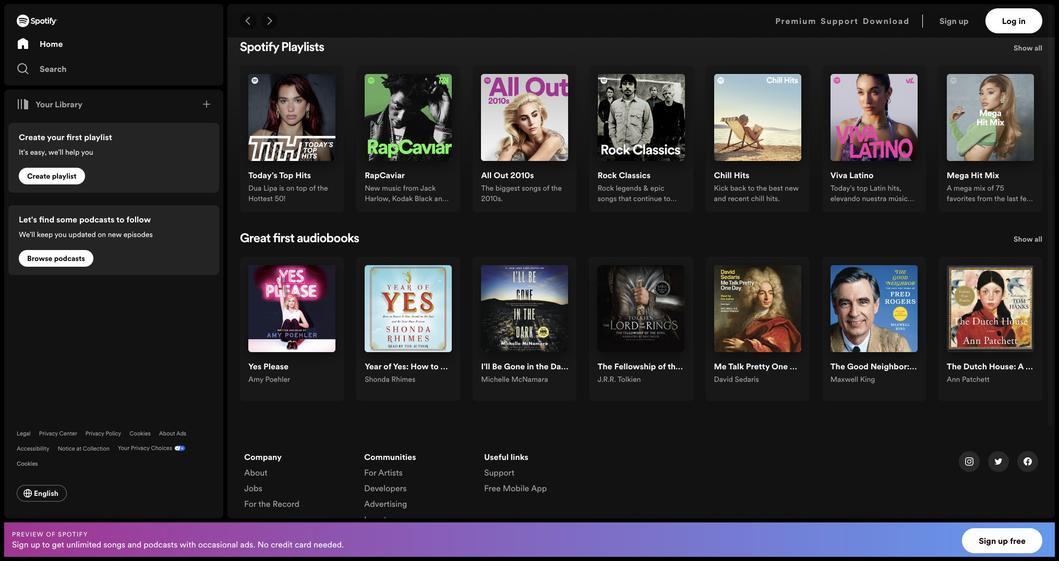 Task type: describe. For each thing, give the bounding box(es) containing it.
songs inside the preview of spotify sign up to get unlimited songs and podcasts with occasional ads. no credit card needed.
[[103, 539, 125, 551]]

great first audiobooks
[[240, 233, 359, 246]]

pretty
[[746, 361, 770, 373]]

on inside let's find some podcasts to follow we'll keep you updated on new episodes
[[98, 230, 106, 240]]

sign up free button
[[962, 529, 1043, 554]]

go back image
[[244, 17, 253, 25]]

english button
[[17, 486, 67, 502]]

viva
[[831, 170, 848, 181]]

up for sign up
[[959, 15, 969, 27]]

preview of spotify sign up to get unlimited songs and podcasts with occasional ads. no credit card needed.
[[12, 530, 344, 551]]

show for spotify playlists
[[1014, 43, 1033, 53]]

show all for spotify playlists
[[1014, 43, 1043, 53]]

favorites
[[947, 194, 975, 204]]

from inside rapcaviar new music from jack harlow, kodak black and meek mill and rick ross.
[[403, 183, 419, 194]]

mill
[[385, 204, 398, 215]]

the inside mega hit mix a mega mix of 75 favorites from the last few years!
[[995, 194, 1005, 204]]

sedaris
[[735, 375, 759, 385]]

all for spotify playlists
[[1035, 43, 1043, 53]]

latino
[[849, 170, 874, 181]]

tolkien
[[618, 375, 641, 385]]

on inside today's top hits dua lipa is on top of the hottest 50!
[[286, 183, 295, 194]]

you for first
[[81, 147, 93, 158]]

rhimes
[[392, 375, 416, 385]]

out
[[494, 170, 509, 181]]

log in button
[[985, 8, 1043, 33]]

new inside let's find some podcasts to follow we'll keep you updated on new episodes
[[108, 230, 122, 240]]

classics
[[619, 170, 651, 181]]

great
[[240, 233, 271, 246]]

viva latino today's top latin hits, elevando nuestra música. cover: maria becerra
[[831, 170, 914, 215]]

rapcaviar link
[[365, 170, 405, 183]]

with
[[180, 539, 196, 551]]

j.r.r.
[[598, 375, 616, 385]]

top inside today's top hits dua lipa is on top of the hottest 50!
[[296, 183, 307, 194]]

in
[[1019, 15, 1026, 27]]

useful
[[484, 452, 509, 464]]

the inside all out 2010s the biggest songs of the 2010s.
[[481, 183, 494, 194]]

sign up button
[[935, 8, 985, 33]]

sign for sign up
[[940, 15, 957, 27]]

one
[[772, 361, 788, 373]]

about ads
[[159, 430, 186, 438]]

of inside all out 2010s the biggest songs of the 2010s.
[[543, 183, 550, 194]]

harlow,
[[365, 194, 390, 204]]

about inside company about jobs for the record
[[244, 468, 267, 479]]

hit
[[971, 170, 983, 181]]

ann
[[947, 375, 960, 385]]

yes
[[248, 361, 262, 373]]

to for podcasts
[[116, 214, 124, 225]]

some
[[56, 214, 77, 225]]

spotify playlists element
[[240, 42, 1043, 215]]

rick
[[414, 204, 428, 215]]

hits,
[[888, 183, 902, 194]]

75
[[996, 183, 1004, 194]]

no
[[257, 539, 269, 551]]

investors link
[[364, 515, 398, 530]]

legal link
[[17, 430, 31, 438]]

your for your privacy choices
[[118, 445, 129, 453]]

notice at collection
[[58, 446, 109, 453]]

show for great first audiobooks
[[1014, 234, 1033, 245]]

facebook image
[[1024, 458, 1032, 467]]

top bar and user menu element
[[227, 4, 1055, 38]]

from inside mega hit mix a mega mix of 75 favorites from the last few years!
[[977, 194, 993, 204]]

rapcaviar new music from jack harlow, kodak black and meek mill and rick ross.
[[365, 170, 447, 215]]

needed.
[[314, 539, 344, 551]]

a for spotify playlists
[[947, 183, 952, 194]]

help
[[65, 147, 79, 158]]

privacy center
[[39, 430, 77, 438]]

communities
[[364, 452, 416, 464]]

create your first playlist it's easy, we'll help you
[[19, 131, 112, 158]]

go forward image
[[265, 17, 273, 25]]

chill hits kick back to the best new and recent chill hits.
[[714, 170, 799, 204]]

browse podcasts
[[27, 254, 85, 264]]

accessibility link
[[17, 446, 49, 453]]

playlist inside create your first playlist it's easy, we'll help you
[[84, 131, 112, 143]]

top inside viva latino today's top latin hits, elevando nuestra música. cover: maria becerra
[[857, 183, 868, 194]]

música.
[[889, 194, 914, 204]]

great first audiobooks element
[[240, 233, 1048, 402]]

jobs
[[244, 483, 262, 495]]

your for your library
[[35, 99, 53, 110]]

show all link for great first audiobooks
[[1014, 233, 1043, 249]]

1 vertical spatial cookies link
[[17, 458, 46, 469]]

today's
[[248, 170, 277, 181]]

collection
[[83, 446, 109, 453]]

mcnamara
[[511, 375, 548, 385]]

1 vertical spatial cookies
[[17, 461, 38, 469]]

and inside the preview of spotify sign up to get unlimited songs and podcasts with occasional ads. no credit card needed.
[[128, 539, 141, 551]]

elevando
[[831, 194, 860, 204]]

about inside main element
[[159, 430, 175, 438]]

premium
[[775, 15, 817, 27]]

mega
[[954, 183, 972, 194]]

shonda rhimes
[[365, 375, 416, 385]]

communities for artists developers advertising investors
[[364, 452, 416, 526]]

michelle mcnamara
[[481, 375, 548, 385]]

create for your
[[19, 131, 45, 143]]

of inside the preview of spotify sign up to get unlimited songs and podcasts with occasional ads. no credit card needed.
[[46, 530, 56, 539]]

list containing communities
[[364, 452, 472, 542]]

hits inside today's top hits dua lipa is on top of the hottest 50!
[[295, 170, 311, 181]]

we'll
[[19, 230, 35, 240]]

list containing useful links
[[484, 452, 592, 499]]

shonda
[[365, 375, 390, 385]]

chill hits link
[[714, 170, 750, 183]]

jobs link
[[244, 483, 262, 499]]

let's find some podcasts to follow we'll keep you updated on new episodes
[[19, 214, 153, 240]]

episodes
[[123, 230, 153, 240]]

spotify playlists link
[[240, 42, 324, 54]]

new inside chill hits kick back to the best new and recent chill hits.
[[785, 183, 799, 194]]

viva latino link
[[831, 170, 874, 183]]

best
[[769, 183, 783, 194]]

me
[[714, 361, 727, 373]]

for artists link
[[364, 468, 403, 483]]

ads
[[176, 430, 186, 438]]

first inside great first audiobooks element
[[273, 233, 295, 246]]

it's
[[19, 147, 28, 158]]

accessibility
[[17, 446, 49, 453]]

create for playlist
[[27, 171, 50, 182]]

notice
[[58, 446, 75, 453]]

2010s.
[[481, 194, 503, 204]]

your
[[47, 131, 64, 143]]

privacy inside button
[[131, 445, 150, 453]]



Task type: vqa. For each thing, say whether or not it's contained in the screenshot.


Task type: locate. For each thing, give the bounding box(es) containing it.
main element
[[4, 4, 223, 519]]

1 horizontal spatial cookies
[[130, 430, 151, 438]]

log in
[[1002, 15, 1026, 27]]

latin
[[870, 183, 886, 194]]

the left last
[[995, 194, 1005, 204]]

0 horizontal spatial support
[[484, 468, 514, 479]]

2 horizontal spatial to
[[748, 183, 755, 194]]

to inside the preview of spotify sign up to get unlimited songs and podcasts with occasional ads. no credit card needed.
[[42, 539, 50, 551]]

of left 75
[[988, 183, 994, 194]]

3 list from the left
[[484, 452, 592, 499]]

on
[[286, 183, 295, 194], [98, 230, 106, 240]]

0 vertical spatial show all
[[1014, 43, 1043, 53]]

1 horizontal spatial about
[[244, 468, 267, 479]]

show down few
[[1014, 234, 1033, 245]]

up inside the preview of spotify sign up to get unlimited songs and podcasts with occasional ads. no credit card needed.
[[31, 539, 40, 551]]

for left artists
[[364, 468, 376, 479]]

1 top from the left
[[296, 183, 307, 194]]

0 vertical spatial for
[[364, 468, 376, 479]]

sign for sign up free
[[979, 536, 996, 547]]

0 horizontal spatial new
[[108, 230, 122, 240]]

is
[[279, 183, 284, 194]]

2 horizontal spatial sign
[[979, 536, 996, 547]]

spotify inside the preview of spotify sign up to get unlimited songs and podcasts with occasional ads. no credit card needed.
[[58, 530, 88, 539]]

of right biggest
[[543, 183, 550, 194]]

privacy policy link
[[85, 430, 121, 438]]

0 vertical spatial a
[[947, 183, 952, 194]]

0 horizontal spatial spotify
[[58, 530, 88, 539]]

list
[[244, 452, 352, 515], [364, 452, 472, 542], [484, 452, 592, 499]]

show all down few
[[1014, 234, 1043, 245]]

0 horizontal spatial top
[[296, 183, 307, 194]]

show all link for spotify playlists
[[1014, 42, 1043, 57]]

your library button
[[13, 94, 87, 115]]

top
[[279, 170, 293, 181]]

cookies link down accessibility
[[17, 458, 46, 469]]

show all link
[[1014, 42, 1043, 57], [1014, 233, 1043, 249]]

playlists
[[281, 42, 324, 54]]

top right 'is'
[[296, 183, 307, 194]]

2 horizontal spatial privacy
[[131, 445, 150, 453]]

1 all from the top
[[1035, 43, 1043, 53]]

2 show from the top
[[1014, 234, 1033, 245]]

the right biggest
[[551, 183, 562, 194]]

0 horizontal spatial sign
[[12, 539, 29, 551]]

0 vertical spatial show
[[1014, 43, 1033, 53]]

you right keep
[[55, 230, 67, 240]]

1 horizontal spatial to
[[116, 214, 124, 225]]

1 vertical spatial playlist
[[52, 171, 77, 182]]

patchett
[[962, 375, 990, 385]]

back
[[730, 183, 746, 194]]

chill
[[751, 194, 765, 204]]

1 vertical spatial spotify
[[58, 530, 88, 539]]

legal
[[17, 430, 31, 438]]

of right preview
[[46, 530, 56, 539]]

and right unlimited
[[128, 539, 141, 551]]

keep
[[37, 230, 53, 240]]

cookies down accessibility
[[17, 461, 38, 469]]

rock
[[598, 170, 617, 181]]

yes please link
[[248, 361, 289, 375]]

of inside mega hit mix a mega mix of 75 favorites from the last few years!
[[988, 183, 994, 194]]

your inside button
[[118, 445, 129, 453]]

2010s
[[510, 170, 534, 181]]

show all inside spotify playlists element
[[1014, 43, 1043, 53]]

1 horizontal spatial hits
[[734, 170, 750, 181]]

2 show all from the top
[[1014, 234, 1043, 245]]

to left follow
[[116, 214, 124, 225]]

1 horizontal spatial your
[[118, 445, 129, 453]]

poehler
[[265, 375, 290, 385]]

privacy for privacy center
[[39, 430, 58, 438]]

support
[[821, 15, 859, 27], [484, 468, 514, 479]]

1 horizontal spatial support
[[821, 15, 859, 27]]

a left "mega"
[[947, 183, 952, 194]]

create inside button
[[27, 171, 50, 182]]

podcasts left the with
[[144, 539, 178, 551]]

show inside spotify playlists element
[[1014, 43, 1033, 53]]

the inside today's top hits dua lipa is on top of the hottest 50!
[[317, 183, 328, 194]]

today's top hits link
[[248, 170, 311, 183]]

all for great first audiobooks
[[1035, 234, 1043, 245]]

privacy left choices
[[131, 445, 150, 453]]

1 horizontal spatial you
[[81, 147, 93, 158]]

2 all from the top
[[1035, 234, 1043, 245]]

michelle
[[481, 375, 510, 385]]

cookies link up your privacy choices
[[130, 430, 151, 438]]

hits.
[[766, 194, 780, 204]]

up left free
[[998, 536, 1008, 547]]

0 vertical spatial songs
[[522, 183, 541, 194]]

and right black
[[434, 194, 447, 204]]

songs right unlimited
[[103, 539, 125, 551]]

and inside chill hits kick back to the best new and recent chill hits.
[[714, 194, 726, 204]]

to inside chill hits kick back to the best new and recent chill hits.
[[748, 183, 755, 194]]

instagram image
[[965, 458, 974, 467]]

hits inside chill hits kick back to the best new and recent chill hits.
[[734, 170, 750, 181]]

all out 2010s link
[[481, 170, 534, 183]]

hits right top
[[295, 170, 311, 181]]

up left log
[[959, 15, 969, 27]]

1 vertical spatial first
[[273, 233, 295, 246]]

all inside great first audiobooks element
[[1035, 234, 1043, 245]]

2 vertical spatial to
[[42, 539, 50, 551]]

artists
[[378, 468, 403, 479]]

1 vertical spatial a
[[1018, 361, 1024, 373]]

1 horizontal spatial up
[[959, 15, 969, 27]]

up for sign up free
[[998, 536, 1008, 547]]

show all link down the in
[[1014, 42, 1043, 57]]

for the record link
[[244, 499, 299, 515]]

from left 75
[[977, 194, 993, 204]]

search link
[[17, 58, 211, 79]]

download button
[[863, 8, 910, 33]]

hottest
[[248, 194, 273, 204]]

podcasts inside let's find some podcasts to follow we'll keep you updated on new episodes
[[79, 214, 115, 225]]

0 vertical spatial spotify
[[240, 42, 279, 54]]

about left ads
[[159, 430, 175, 438]]

you
[[81, 147, 93, 158], [55, 230, 67, 240]]

browse
[[27, 254, 52, 264]]

and left recent
[[714, 194, 726, 204]]

the up ann
[[947, 361, 962, 373]]

top down latino
[[857, 183, 868, 194]]

1 horizontal spatial the
[[947, 361, 962, 373]]

0 horizontal spatial cookies
[[17, 461, 38, 469]]

your library
[[35, 99, 82, 110]]

0 horizontal spatial about
[[159, 430, 175, 438]]

the dutch house: a novel ann patchett
[[947, 361, 1048, 385]]

list containing company
[[244, 452, 352, 515]]

the inside the dutch house: a novel ann patchett
[[947, 361, 962, 373]]

1 horizontal spatial list
[[364, 452, 472, 542]]

1 vertical spatial show
[[1014, 234, 1033, 245]]

0 vertical spatial podcasts
[[79, 214, 115, 225]]

2 vertical spatial podcasts
[[144, 539, 178, 551]]

1 vertical spatial you
[[55, 230, 67, 240]]

0 vertical spatial first
[[66, 131, 82, 143]]

support inside useful links support free mobile app
[[484, 468, 514, 479]]

0 horizontal spatial from
[[403, 183, 419, 194]]

company
[[244, 452, 282, 464]]

2 show all link from the top
[[1014, 233, 1043, 249]]

0 vertical spatial cookies
[[130, 430, 151, 438]]

2 horizontal spatial up
[[998, 536, 1008, 547]]

1 horizontal spatial a
[[1018, 361, 1024, 373]]

up inside top bar and user menu element
[[959, 15, 969, 27]]

50!
[[275, 194, 286, 204]]

free mobile app link
[[484, 483, 547, 499]]

0 vertical spatial all
[[1035, 43, 1043, 53]]

developers
[[364, 483, 407, 495]]

about up jobs
[[244, 468, 267, 479]]

playlist down the help
[[52, 171, 77, 182]]

0 vertical spatial playlist
[[84, 131, 112, 143]]

developers link
[[364, 483, 407, 499]]

and right mill
[[400, 204, 412, 215]]

show all for great first audiobooks
[[1014, 234, 1043, 245]]

1 vertical spatial on
[[98, 230, 106, 240]]

your privacy choices
[[118, 445, 172, 453]]

podcasts up updated
[[79, 214, 115, 225]]

of right 'is'
[[309, 183, 316, 194]]

0 vertical spatial the
[[481, 183, 494, 194]]

you inside create your first playlist it's easy, we'll help you
[[81, 147, 93, 158]]

mega hit mix a mega mix of 75 favorites from the last few years!
[[947, 170, 1032, 215]]

playlist right the your
[[84, 131, 112, 143]]

songs inside all out 2010s the biggest songs of the 2010s.
[[522, 183, 541, 194]]

1 vertical spatial new
[[108, 230, 122, 240]]

all inside spotify playlists element
[[1035, 43, 1043, 53]]

hits up the "back"
[[734, 170, 750, 181]]

0 vertical spatial new
[[785, 183, 799, 194]]

2 top from the left
[[857, 183, 868, 194]]

black
[[415, 194, 433, 204]]

rapcaviar
[[365, 170, 405, 181]]

choices
[[151, 445, 172, 453]]

0 vertical spatial your
[[35, 99, 53, 110]]

1 vertical spatial about
[[244, 468, 267, 479]]

log
[[1002, 15, 1017, 27]]

1 vertical spatial songs
[[103, 539, 125, 551]]

0 horizontal spatial the
[[481, 183, 494, 194]]

to for back
[[748, 183, 755, 194]]

1 vertical spatial the
[[947, 361, 962, 373]]

spotify image
[[17, 15, 57, 27]]

english
[[34, 489, 58, 499]]

search
[[40, 63, 67, 75]]

california consumer privacy act (ccpa) opt-out icon image
[[172, 442, 185, 458]]

a inside mega hit mix a mega mix of 75 favorites from the last few years!
[[947, 183, 952, 194]]

for inside company about jobs for the record
[[244, 499, 256, 511]]

0 horizontal spatial first
[[66, 131, 82, 143]]

up left get
[[31, 539, 40, 551]]

1 show all from the top
[[1014, 43, 1043, 53]]

all
[[481, 170, 492, 181]]

privacy for privacy policy
[[85, 430, 104, 438]]

0 vertical spatial cookies link
[[130, 430, 151, 438]]

1 horizontal spatial songs
[[522, 183, 541, 194]]

1 horizontal spatial top
[[857, 183, 868, 194]]

create up easy,
[[19, 131, 45, 143]]

create inside create your first playlist it's easy, we'll help you
[[19, 131, 45, 143]]

support inside top bar and user menu element
[[821, 15, 859, 27]]

0 vertical spatial to
[[748, 183, 755, 194]]

1 vertical spatial support
[[484, 468, 514, 479]]

1 horizontal spatial first
[[273, 233, 295, 246]]

0 horizontal spatial privacy
[[39, 430, 58, 438]]

the inside company about jobs for the record
[[258, 499, 271, 511]]

about link
[[244, 468, 267, 483]]

mix
[[974, 183, 986, 194]]

support right "premium" button
[[821, 15, 859, 27]]

1 horizontal spatial privacy
[[85, 430, 104, 438]]

king
[[860, 375, 875, 385]]

home
[[40, 38, 63, 50]]

today's
[[831, 183, 855, 194]]

2 list from the left
[[364, 452, 472, 542]]

twitter image
[[995, 458, 1003, 467]]

for inside communities for artists developers advertising investors
[[364, 468, 376, 479]]

songs down 2010s
[[522, 183, 541, 194]]

0 horizontal spatial up
[[31, 539, 40, 551]]

0 horizontal spatial cookies link
[[17, 458, 46, 469]]

0 vertical spatial you
[[81, 147, 93, 158]]

company about jobs for the record
[[244, 452, 299, 511]]

the left best
[[756, 183, 767, 194]]

chill
[[714, 170, 732, 181]]

1 horizontal spatial sign
[[940, 15, 957, 27]]

a inside the dutch house: a novel ann patchett
[[1018, 361, 1024, 373]]

1 horizontal spatial new
[[785, 183, 799, 194]]

the
[[317, 183, 328, 194], [551, 183, 562, 194], [756, 183, 767, 194], [995, 194, 1005, 204], [258, 499, 271, 511]]

create playlist button
[[19, 168, 85, 185]]

1 horizontal spatial on
[[286, 183, 295, 194]]

0 vertical spatial on
[[286, 183, 295, 194]]

your down policy
[[118, 445, 129, 453]]

david
[[714, 375, 733, 385]]

songs
[[522, 183, 541, 194], [103, 539, 125, 551]]

preview
[[12, 530, 44, 539]]

0 horizontal spatial to
[[42, 539, 50, 551]]

nuestra
[[862, 194, 887, 204]]

rock classics
[[598, 170, 651, 181]]

1 vertical spatial for
[[244, 499, 256, 511]]

to right the "back"
[[748, 183, 755, 194]]

on right updated
[[98, 230, 106, 240]]

1 horizontal spatial cookies link
[[130, 430, 151, 438]]

spotify down go forward icon
[[240, 42, 279, 54]]

1 show all link from the top
[[1014, 42, 1043, 57]]

new right best
[[785, 183, 799, 194]]

1 hits from the left
[[295, 170, 311, 181]]

from left 'jack' on the left of the page
[[403, 183, 419, 194]]

new left episodes
[[108, 230, 122, 240]]

all out 2010s the biggest songs of the 2010s.
[[481, 170, 562, 204]]

cookies up your privacy choices
[[130, 430, 151, 438]]

show down the in
[[1014, 43, 1033, 53]]

of
[[309, 183, 316, 194], [543, 183, 550, 194], [988, 183, 994, 194], [46, 530, 56, 539]]

1 vertical spatial create
[[27, 171, 50, 182]]

0 horizontal spatial songs
[[103, 539, 125, 551]]

podcasts down updated
[[54, 254, 85, 264]]

2 hits from the left
[[734, 170, 750, 181]]

2 horizontal spatial list
[[484, 452, 592, 499]]

0 horizontal spatial your
[[35, 99, 53, 110]]

0 horizontal spatial on
[[98, 230, 106, 240]]

links
[[511, 452, 529, 464]]

a
[[947, 183, 952, 194], [1018, 361, 1024, 373]]

first up the help
[[66, 131, 82, 143]]

1 vertical spatial podcasts
[[54, 254, 85, 264]]

today's top hits dua lipa is on top of the hottest 50!
[[248, 170, 328, 204]]

1 horizontal spatial spotify
[[240, 42, 279, 54]]

music
[[382, 183, 401, 194]]

1 vertical spatial show all link
[[1014, 233, 1043, 249]]

1 show from the top
[[1014, 43, 1033, 53]]

create down easy,
[[27, 171, 50, 182]]

1 list from the left
[[244, 452, 352, 515]]

1 vertical spatial to
[[116, 214, 124, 225]]

0 horizontal spatial list
[[244, 452, 352, 515]]

0 vertical spatial about
[[159, 430, 175, 438]]

0 horizontal spatial playlist
[[52, 171, 77, 182]]

spotify right preview
[[58, 530, 88, 539]]

show inside great first audiobooks element
[[1014, 234, 1033, 245]]

1 vertical spatial your
[[118, 445, 129, 453]]

the down jobs
[[258, 499, 271, 511]]

show all link down few
[[1014, 233, 1043, 249]]

the right 'is'
[[317, 183, 328, 194]]

first right great
[[273, 233, 295, 246]]

sign
[[940, 15, 957, 27], [979, 536, 996, 547], [12, 539, 29, 551]]

for down jobs
[[244, 499, 256, 511]]

to left get
[[42, 539, 50, 551]]

1 horizontal spatial from
[[977, 194, 993, 204]]

1 vertical spatial show all
[[1014, 234, 1043, 245]]

yes please amy poehler
[[248, 361, 290, 385]]

sign inside the preview of spotify sign up to get unlimited songs and podcasts with occasional ads. no credit card needed.
[[12, 539, 29, 551]]

0 vertical spatial show all link
[[1014, 42, 1043, 57]]

you inside let's find some podcasts to follow we'll keep you updated on new episodes
[[55, 230, 67, 240]]

privacy left the 'center' at left bottom
[[39, 430, 58, 438]]

0 horizontal spatial for
[[244, 499, 256, 511]]

the down all
[[481, 183, 494, 194]]

you right the help
[[81, 147, 93, 158]]

you for some
[[55, 230, 67, 240]]

cover:
[[831, 204, 853, 215]]

the inside chill hits kick back to the best new and recent chill hits.
[[756, 183, 767, 194]]

all
[[1035, 43, 1043, 53], [1035, 234, 1043, 245]]

top
[[296, 183, 307, 194], [857, 183, 868, 194]]

privacy up collection
[[85, 430, 104, 438]]

sign up free
[[979, 536, 1026, 547]]

of inside today's top hits dua lipa is on top of the hottest 50!
[[309, 183, 316, 194]]

premium support download
[[775, 15, 910, 27]]

a for great first audiobooks
[[1018, 361, 1024, 373]]

download
[[863, 15, 910, 27]]

on right 'is'
[[286, 183, 295, 194]]

0 vertical spatial support
[[821, 15, 859, 27]]

playlist inside button
[[52, 171, 77, 182]]

occasional
[[198, 539, 238, 551]]

support down useful
[[484, 468, 514, 479]]

library
[[55, 99, 82, 110]]

0 horizontal spatial you
[[55, 230, 67, 240]]

your left library
[[35, 99, 53, 110]]

about ads link
[[159, 430, 186, 438]]

0 horizontal spatial hits
[[295, 170, 311, 181]]

kodak
[[392, 194, 413, 204]]

show all down the in
[[1014, 43, 1043, 53]]

first inside create your first playlist it's easy, we'll help you
[[66, 131, 82, 143]]

a left the novel
[[1018, 361, 1024, 373]]

1 vertical spatial all
[[1035, 234, 1043, 245]]

to inside let's find some podcasts to follow we'll keep you updated on new episodes
[[116, 214, 124, 225]]

your inside "button"
[[35, 99, 53, 110]]

podcasts inside the preview of spotify sign up to get unlimited songs and podcasts with occasional ads. no credit card needed.
[[144, 539, 178, 551]]

let's
[[19, 214, 37, 225]]

0 horizontal spatial a
[[947, 183, 952, 194]]

the inside all out 2010s the biggest songs of the 2010s.
[[551, 183, 562, 194]]

1 horizontal spatial playlist
[[84, 131, 112, 143]]

show all inside great first audiobooks element
[[1014, 234, 1043, 245]]

1 horizontal spatial for
[[364, 468, 376, 479]]

policy
[[106, 430, 121, 438]]

get
[[52, 539, 64, 551]]

premium button
[[775, 8, 817, 33]]

0 vertical spatial create
[[19, 131, 45, 143]]

sign inside top bar and user menu element
[[940, 15, 957, 27]]



